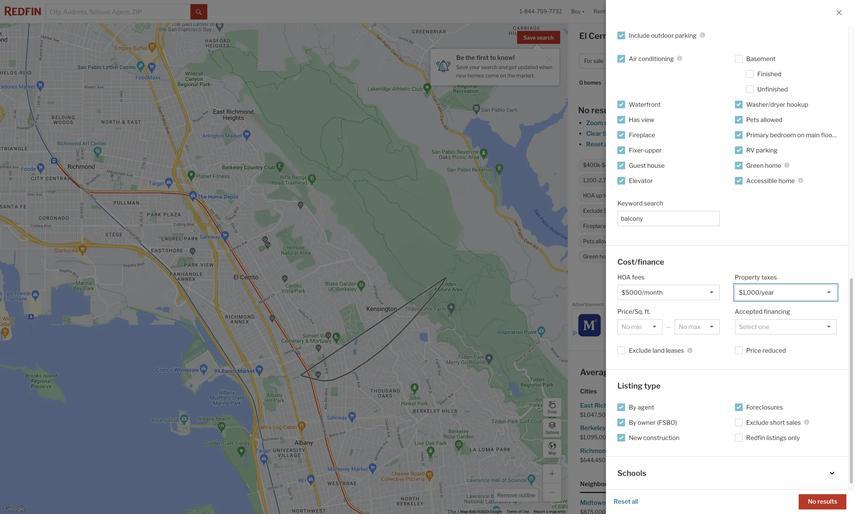Task type: locate. For each thing, give the bounding box(es) containing it.
or
[[631, 141, 637, 148]]

1 horizontal spatial your
[[681, 141, 694, 148]]

0 horizontal spatial results
[[592, 105, 620, 115]]

1 vertical spatial townhouse,
[[721, 162, 751, 169]]

0 horizontal spatial primary
[[627, 223, 647, 230]]

no
[[579, 105, 590, 115], [669, 208, 676, 214], [809, 499, 817, 506]]

accessible
[[747, 177, 778, 185], [635, 254, 662, 260]]

of left use
[[519, 510, 522, 515]]

sale inside berkeley homes for sale $1,095,000
[[638, 425, 650, 433]]

for up the redfin listings only
[[767, 425, 775, 433]]

main left remove primary bedroom on main icon
[[679, 223, 692, 230]]

be the first to know! dialog
[[431, 44, 560, 85]]

on down and
[[500, 72, 507, 79]]

0 vertical spatial waterfront
[[630, 101, 661, 108]]

report for report a map error
[[534, 510, 546, 515]]

0 vertical spatial map
[[549, 451, 557, 456]]

the
[[466, 54, 476, 62], [508, 72, 516, 79], [603, 130, 613, 138]]

•
[[606, 80, 607, 87]]

filters left below
[[695, 141, 712, 148]]

0 vertical spatial save
[[524, 34, 536, 41]]

fees
[[633, 274, 645, 282]]

0 vertical spatial townhouse,
[[679, 58, 709, 64]]

0 vertical spatial exclude
[[584, 208, 603, 214]]

fireplace down 55+
[[584, 223, 607, 230]]

by
[[630, 404, 637, 412], [630, 420, 637, 427]]

of right one in the right of the page
[[674, 141, 680, 148]]

prices
[[640, 368, 665, 378]]

1 vertical spatial all
[[633, 499, 639, 506]]

remove
[[498, 493, 518, 499]]

el left cerrito
[[729, 280, 734, 288]]

0 horizontal spatial cerrito,
[[589, 31, 619, 41]]

1 vertical spatial search
[[482, 64, 498, 70]]

listing type
[[618, 382, 661, 391]]

$644,450
[[581, 457, 606, 464]]

—
[[667, 324, 672, 331]]

accessible home
[[747, 177, 796, 185], [635, 254, 677, 260]]

richmond up $644,450
[[581, 448, 610, 455]]

homes inside the save your search and get updated when new homes come on the market.
[[468, 72, 485, 79]]

by down east richmond heights homes for sale $1,047,500
[[630, 420, 637, 427]]

report left a
[[534, 510, 546, 515]]

map for map
[[549, 451, 557, 456]]

2 vertical spatial search
[[645, 200, 664, 207]]

0 horizontal spatial to
[[490, 54, 497, 62]]

list box down financing
[[736, 320, 838, 335]]

land
[[753, 162, 763, 169], [653, 348, 665, 355]]

the up reset all filters button
[[603, 130, 613, 138]]

redfin for redfin listings only
[[747, 435, 766, 442]]

the down get
[[508, 72, 516, 79]]

no inside button
[[809, 499, 817, 506]]

land left remove townhouse, land icon
[[753, 162, 763, 169]]

cerrito, up the cities heading in the right of the page
[[696, 368, 726, 378]]

0 horizontal spatial save
[[457, 64, 469, 70]]

map inside button
[[549, 451, 557, 456]]

out
[[605, 120, 615, 127]]

ca left 'homes'
[[621, 31, 633, 41]]

primary up more
[[747, 132, 769, 139]]

waterfront down remove no private pool image
[[713, 223, 740, 230]]

list box
[[618, 285, 720, 301], [736, 285, 838, 301], [618, 320, 663, 335], [675, 320, 720, 335], [736, 320, 838, 335]]

on down e.g. office, balcony, modern text box
[[672, 223, 678, 230]]

search for save search
[[537, 34, 554, 41]]

accessible home up fees
[[635, 254, 677, 260]]

2 filters from the left
[[695, 141, 712, 148]]

1 horizontal spatial exclude
[[630, 348, 652, 355]]

know!
[[498, 54, 515, 62]]

el right near
[[686, 368, 694, 378]]

0 vertical spatial no
[[579, 105, 590, 115]]

map button
[[543, 440, 562, 459]]

home down the rv parking at top
[[766, 162, 782, 169]]

1 vertical spatial ft.
[[645, 309, 651, 316]]

studio+ left /
[[739, 58, 758, 64]]

2 horizontal spatial exclude
[[747, 420, 769, 427]]

conditioning
[[639, 55, 675, 62]]

0 vertical spatial by
[[630, 404, 637, 412]]

homes for sale link for east richmond heights
[[712, 401, 838, 412]]

1 horizontal spatial accessible
[[747, 177, 778, 185]]

pets allowed down 55+
[[584, 239, 615, 245]]

reset down the neighborhoods
[[614, 499, 631, 506]]

neighborhoods element
[[581, 475, 626, 494]]

1 vertical spatial on
[[798, 132, 805, 139]]

2 horizontal spatial no
[[809, 499, 817, 506]]

search inside the save your search and get updated when new homes come on the market.
[[482, 64, 498, 70]]

california
[[694, 280, 721, 288]]

primary bedroom on main floor
[[747, 132, 835, 139]]

coming
[[650, 177, 670, 184]]

townhouse, up the contract/pending
[[721, 162, 751, 169]]

clear the map boundary button
[[586, 130, 656, 138]]

1 vertical spatial save
[[457, 64, 469, 70]]

el up for
[[580, 31, 587, 41]]

list box up financing
[[736, 285, 838, 301]]

clear
[[587, 130, 602, 138]]

main for primary bedroom on main
[[679, 223, 692, 230]]

exclude for exclude short sales
[[747, 420, 769, 427]]

on left the floor
[[798, 132, 805, 139]]

sale
[[679, 31, 696, 41]]

0 vertical spatial parking
[[676, 32, 697, 39]]

for sale
[[585, 58, 604, 64]]

homes inside 0 homes •
[[585, 80, 602, 86]]

your inside zoom out clear the map boundary reset all filters or remove one of your filters below to see more homes
[[681, 141, 694, 148]]

el for el cerrito
[[729, 280, 734, 288]]

0 vertical spatial el
[[580, 31, 587, 41]]

report inside button
[[834, 304, 845, 308]]

main for primary bedroom on main floor
[[807, 132, 821, 139]]

save up "new"
[[457, 64, 469, 70]]

0 horizontal spatial the
[[466, 54, 476, 62]]

basement
[[747, 55, 776, 62]]

for sale button
[[580, 53, 619, 69]]

ft. right sq.
[[623, 177, 628, 184]]

of
[[674, 141, 680, 148], [519, 510, 522, 515]]

type
[[645, 382, 661, 391]]

price
[[747, 348, 762, 355]]

$400k-$4.5m inside button
[[627, 58, 663, 64]]

$400k- for remove $400k-$4.5m icon
[[584, 162, 603, 169]]

results
[[592, 105, 620, 115], [818, 499, 838, 506]]

waterfront up view
[[630, 101, 661, 108]]

1 horizontal spatial accessible home
[[747, 177, 796, 185]]

terms of use link
[[507, 510, 530, 515]]

market.
[[517, 72, 535, 79]]

green left remove townhouse, land icon
[[747, 162, 764, 169]]

to right "first"
[[490, 54, 497, 62]]

bedroom down e.g. office, balcony, modern text box
[[648, 223, 671, 230]]

no up e.g. office, balcony, modern text box
[[669, 208, 676, 214]]

ca up the cities heading in the right of the page
[[728, 368, 740, 378]]

ad region
[[573, 308, 851, 343]]

options
[[546, 431, 560, 435]]

financing
[[765, 309, 791, 316]]

search inside button
[[537, 34, 554, 41]]

listings
[[767, 435, 787, 442]]

main left the floor
[[807, 132, 821, 139]]

save inside the save your search and get updated when new homes come on the market.
[[457, 64, 469, 70]]

guest
[[630, 162, 647, 169]]

keyword search
[[618, 200, 664, 207]]

1 horizontal spatial results
[[818, 499, 838, 506]]

1 horizontal spatial studio+
[[739, 58, 758, 64]]

all left house
[[633, 499, 639, 506]]

tour
[[672, 503, 688, 512]]

accessible up fees
[[635, 254, 662, 260]]

for up new
[[629, 425, 637, 433]]

$4.5m right air
[[646, 58, 663, 64]]

your down "first"
[[470, 64, 481, 70]]

1 vertical spatial primary
[[627, 223, 647, 230]]

2 vertical spatial exclude
[[747, 420, 769, 427]]

parking up remove townhouse, land icon
[[757, 147, 778, 154]]

primary for primary bedroom on main floor
[[747, 132, 769, 139]]

$400k- down el cerrito, ca homes for sale
[[627, 58, 646, 64]]

land left leases
[[653, 348, 665, 355]]

on
[[500, 72, 507, 79], [798, 132, 805, 139], [672, 223, 678, 230]]

reset down 'clear'
[[587, 141, 604, 148]]

townhouse, left land
[[679, 58, 709, 64]]

save for save search
[[524, 34, 536, 41]]

by agent
[[630, 404, 655, 412]]

0 vertical spatial results
[[592, 105, 620, 115]]

1 vertical spatial no
[[669, 208, 676, 214]]

primary down communities
[[627, 223, 647, 230]]

0 horizontal spatial map
[[461, 510, 468, 515]]

map
[[549, 451, 557, 456], [461, 510, 468, 515]]

home up the redfin link
[[663, 254, 677, 260]]

1 vertical spatial accessible home
[[635, 254, 677, 260]]

kensington
[[712, 425, 745, 433]]

studio+
[[739, 58, 758, 64], [640, 162, 659, 169]]

richmond
[[595, 403, 624, 410], [581, 448, 610, 455]]

redfin left california
[[668, 280, 687, 288]]

schools
[[618, 469, 647, 478]]

open house & tour link
[[618, 503, 838, 513]]

owner
[[638, 420, 656, 427]]

advertisement
[[573, 302, 605, 308]]

1 vertical spatial el
[[729, 280, 734, 288]]

east
[[581, 403, 594, 410]]

$4.5m inside button
[[646, 58, 663, 64]]

0 vertical spatial richmond
[[595, 403, 624, 410]]

1 horizontal spatial redfin
[[747, 435, 766, 442]]

map left data
[[461, 510, 468, 515]]

1 horizontal spatial townhouse,
[[721, 162, 751, 169]]

hoa fees
[[618, 274, 645, 282]]

bedroom up the rv parking at top
[[771, 132, 797, 139]]

remove coming soon, under contract/pending image
[[749, 178, 754, 183]]

0 horizontal spatial allowed
[[596, 239, 615, 245]]

1 horizontal spatial save
[[524, 34, 536, 41]]

property taxes
[[736, 274, 778, 282]]

844-
[[525, 8, 537, 15]]

all inside button
[[633, 499, 639, 506]]

terms
[[507, 510, 518, 515]]

richmond $644,450
[[581, 448, 610, 464]]

house
[[648, 162, 665, 169]]

sale inside the homes for sale $629,000
[[764, 403, 775, 410]]

no right homes for sale on the bottom of the page
[[809, 499, 817, 506]]

studio+ inside button
[[739, 58, 758, 64]]

error
[[558, 510, 566, 515]]

0 vertical spatial the
[[466, 54, 476, 62]]

1 vertical spatial report
[[534, 510, 546, 515]]

redfin for the redfin link
[[668, 280, 687, 288]]

0 vertical spatial main
[[807, 132, 821, 139]]

0 horizontal spatial redfin
[[668, 280, 687, 288]]

save inside button
[[524, 34, 536, 41]]

$400k-$4.5m for remove $400k-$4.5m icon
[[584, 162, 619, 169]]

0 horizontal spatial bedroom
[[648, 223, 671, 230]]

price/sq.
[[618, 309, 644, 316]]

search up the come
[[482, 64, 498, 70]]

data
[[469, 510, 477, 515]]

1 vertical spatial green
[[584, 254, 599, 260]]

search down '759-'
[[537, 34, 554, 41]]

price/sq. ft.
[[618, 309, 651, 316]]

for up exclude short sales
[[754, 403, 762, 410]]

green left remove green home image
[[584, 254, 599, 260]]

townhouse, land button
[[674, 53, 730, 69]]

save down 844-
[[524, 34, 536, 41]]

list box for accepted financing
[[736, 320, 838, 335]]

1 vertical spatial bedroom
[[648, 223, 671, 230]]

guest house
[[630, 162, 665, 169]]

studio+ down fixer-upper
[[640, 162, 659, 169]]

1 horizontal spatial search
[[537, 34, 554, 41]]

0 vertical spatial map
[[614, 130, 627, 138]]

0 horizontal spatial main
[[679, 223, 692, 230]]

keyword
[[618, 200, 643, 207]]

all inside zoom out clear the map boundary reset all filters or remove one of your filters below to see more homes
[[605, 141, 611, 148]]

homes inside kensington homes for sale $1,849,000
[[746, 425, 766, 433]]

0 horizontal spatial reset
[[587, 141, 604, 148]]

1 vertical spatial homes for sale link
[[712, 498, 838, 509]]

exclude left 55+
[[584, 208, 603, 214]]

by left agent
[[630, 404, 637, 412]]

$400k- inside button
[[627, 58, 646, 64]]

allowed down 55+
[[596, 239, 615, 245]]

cerrito,
[[589, 31, 619, 41], [696, 368, 726, 378]]

1 filters from the left
[[613, 141, 630, 148]]

list box right "—"
[[675, 320, 720, 335]]

1 horizontal spatial ft.
[[645, 309, 651, 316]]

finished
[[758, 70, 782, 78]]

list box for hoa fees
[[618, 285, 720, 301]]

0 vertical spatial reset
[[587, 141, 604, 148]]

primary bedroom on main
[[627, 223, 692, 230]]

0 horizontal spatial land
[[653, 348, 665, 355]]

ft. right price/sq.
[[645, 309, 651, 316]]

accessible down remove townhouse, land icon
[[747, 177, 778, 185]]

$4.5m for remove $400k-$4.5m icon
[[603, 162, 619, 169]]

1 horizontal spatial green home
[[747, 162, 782, 169]]

terms of use
[[507, 510, 530, 515]]

list box down fees
[[618, 285, 720, 301]]

report ad
[[834, 304, 851, 308]]

report ad button
[[834, 304, 851, 309]]

1 vertical spatial $400k-$4.5m
[[584, 162, 619, 169]]

sq.
[[615, 177, 622, 184]]

map for map data ©2023 google
[[461, 510, 468, 515]]

list box down "price/sq. ft."
[[618, 320, 663, 335]]

pets allowed down washer/dryer
[[747, 116, 783, 124]]

1 horizontal spatial waterfront
[[713, 223, 740, 230]]

townhouse,
[[679, 58, 709, 64], [721, 162, 751, 169]]

search up remove exclude 55+ communities image
[[645, 200, 664, 207]]

1 horizontal spatial land
[[753, 162, 763, 169]]

homes for sale link for midtown
[[712, 498, 838, 509]]

hoa left fees
[[618, 274, 631, 282]]

0 horizontal spatial studio+
[[640, 162, 659, 169]]

0 horizontal spatial green home
[[584, 254, 614, 260]]

0 vertical spatial fireplace
[[630, 132, 656, 139]]

0 horizontal spatial no
[[579, 105, 590, 115]]

sale inside east richmond heights homes for sale $1,047,500
[[680, 403, 692, 410]]

0 vertical spatial homes for sale link
[[712, 401, 838, 412]]

2 homes for sale link from the top
[[712, 498, 838, 509]]

1 vertical spatial fireplace
[[584, 223, 607, 230]]

filters down the clear the map boundary button
[[613, 141, 630, 148]]

sale inside button
[[594, 58, 604, 64]]

by for by owner (fsbo)
[[630, 420, 637, 427]]

hoa
[[584, 193, 595, 199], [618, 274, 631, 282]]

for inside the homes for sale $629,000
[[754, 403, 762, 410]]

2 horizontal spatial el
[[729, 280, 734, 288]]

map region
[[0, 21, 588, 515]]

1 vertical spatial redfin
[[747, 435, 766, 442]]

$4.5m left remove $400k-$4.5m icon
[[603, 162, 619, 169]]

1 vertical spatial $4.5m
[[603, 162, 619, 169]]

report left ad
[[834, 304, 845, 308]]

for left no results button
[[783, 500, 791, 507]]

get
[[509, 64, 517, 70]]

average home prices near el cerrito, ca
[[581, 368, 740, 378]]

townhouse, inside button
[[679, 58, 709, 64]]

parking right outdoor at the right of the page
[[676, 32, 697, 39]]

2 horizontal spatial the
[[603, 130, 613, 138]]

1 vertical spatial pets
[[584, 239, 595, 245]]

by owner (fsbo)
[[630, 420, 678, 427]]

2 horizontal spatial on
[[798, 132, 805, 139]]

for left house
[[628, 500, 637, 507]]

remove $400k-$4.5m image
[[661, 59, 665, 63]]

accepted financing
[[736, 309, 791, 316]]

on for primary bedroom on main floor
[[798, 132, 805, 139]]

all down the clear the map boundary button
[[605, 141, 611, 148]]

exclude down foreclosures
[[747, 420, 769, 427]]

1-844-759-7732
[[520, 8, 563, 15]]

outline
[[519, 493, 536, 499]]

report a map error
[[534, 510, 566, 515]]

agent
[[638, 404, 655, 412]]

1 vertical spatial map
[[461, 510, 468, 515]]

remove primary bedroom on main image
[[696, 224, 700, 229]]

map down "options"
[[549, 451, 557, 456]]

one
[[662, 141, 672, 148]]

0 horizontal spatial no results
[[579, 105, 620, 115]]

townhouse, for townhouse, land
[[721, 162, 751, 169]]

fireplace up the remove
[[630, 132, 656, 139]]

1 horizontal spatial $400k-
[[627, 58, 646, 64]]

1 by from the top
[[630, 404, 637, 412]]

your inside the save your search and get updated when new homes come on the market.
[[470, 64, 481, 70]]

accessible home down remove townhouse, land icon
[[747, 177, 796, 185]]

the inside the save your search and get updated when new homes come on the market.
[[508, 72, 516, 79]]

when
[[540, 64, 553, 70]]

your right one in the right of the page
[[681, 141, 694, 148]]

to left see
[[731, 141, 737, 148]]

richmond up $1,047,500
[[595, 403, 624, 410]]

$400k-$4.5m for remove $400k-$4.5m image
[[627, 58, 663, 64]]

cerrito, up the for sale button
[[589, 31, 619, 41]]

report for report ad
[[834, 304, 845, 308]]

1 horizontal spatial map
[[614, 130, 627, 138]]

no up zoom
[[579, 105, 590, 115]]

0 vertical spatial $4.5m
[[646, 58, 663, 64]]

2 horizontal spatial to
[[731, 141, 737, 148]]

for up (fsbo) at bottom right
[[671, 403, 679, 410]]

1 vertical spatial by
[[630, 420, 637, 427]]

search for keyword search
[[645, 200, 664, 207]]

reset all button
[[614, 495, 639, 510]]

remove studio+ / 4+ ba image
[[774, 59, 779, 63]]

ft.
[[623, 177, 628, 184], [645, 309, 651, 316]]

1 horizontal spatial el
[[686, 368, 694, 378]]

2 by from the top
[[630, 420, 637, 427]]

no private pool
[[669, 208, 707, 214]]

richmond inside east richmond heights homes for sale $1,047,500
[[595, 403, 624, 410]]

to right up
[[604, 193, 609, 199]]

0 vertical spatial redfin
[[668, 280, 687, 288]]

zip codes element
[[638, 475, 666, 494]]

exclude up prices
[[630, 348, 652, 355]]

1 vertical spatial no results
[[809, 499, 838, 506]]

$400k- up 1,100- on the right top of page
[[584, 162, 603, 169]]

allowed down washer/dryer
[[761, 116, 783, 124]]

1 homes for sale link from the top
[[712, 401, 838, 412]]

search
[[537, 34, 554, 41], [482, 64, 498, 70], [645, 200, 664, 207]]

1 vertical spatial map
[[550, 510, 557, 515]]

1 vertical spatial parking
[[757, 147, 778, 154]]

redfin left listings
[[747, 435, 766, 442]]

home
[[766, 162, 782, 169], [779, 177, 796, 185], [600, 254, 614, 260], [663, 254, 677, 260], [616, 368, 638, 378]]

green home down the rv parking at top
[[747, 162, 782, 169]]

map right a
[[550, 510, 557, 515]]

0 horizontal spatial $400k-
[[584, 162, 603, 169]]

more
[[750, 141, 765, 148]]

the right be
[[466, 54, 476, 62]]

leases
[[667, 348, 685, 355]]

for left sale
[[665, 31, 677, 41]]

homes inside the homes for sale $629,000
[[733, 403, 753, 410]]

floor
[[822, 132, 835, 139]]

1 horizontal spatial map
[[549, 451, 557, 456]]



Task type: vqa. For each thing, say whether or not it's contained in the screenshot.
888K
no



Task type: describe. For each thing, give the bounding box(es) containing it.
results inside button
[[818, 499, 838, 506]]

reset inside button
[[614, 499, 631, 506]]

remove exclude 55+ communities image
[[652, 209, 657, 214]]

0 vertical spatial accessible home
[[747, 177, 796, 185]]

studio+ for studio+ / 4+ ba
[[739, 58, 758, 64]]

homes for sale $629,000
[[712, 403, 775, 419]]

exclude land leases
[[630, 348, 685, 355]]

for inside berkeley homes for sale $1,095,000
[[629, 425, 637, 433]]

map data ©2023 google
[[461, 510, 503, 515]]

rv
[[747, 147, 756, 154]]

$1,849,000
[[712, 435, 741, 441]]

land for exclude
[[653, 348, 665, 355]]

come
[[486, 72, 499, 79]]

submit search image
[[196, 9, 202, 15]]

east richmond heights homes for sale $1,047,500
[[581, 403, 692, 419]]

2,750
[[599, 177, 614, 184]]

cities
[[581, 388, 597, 396]]

for
[[585, 58, 593, 64]]

0 homes •
[[580, 80, 607, 87]]

(fsbo)
[[658, 420, 678, 427]]

remove green home image
[[618, 255, 622, 259]]

land for townhouse,
[[753, 162, 763, 169]]

new
[[457, 72, 467, 79]]

homes inside berkeley homes for sale $1,095,000
[[608, 425, 627, 433]]

zoom out button
[[586, 120, 615, 127]]

unfinished
[[758, 86, 789, 93]]

hoa up to $5,000/month
[[584, 193, 647, 199]]

reset all
[[614, 499, 639, 506]]

1 vertical spatial green home
[[584, 254, 614, 260]]

studio+ / 4+ ba button
[[734, 53, 784, 69]]

no results inside button
[[809, 499, 838, 506]]

0 vertical spatial accessible
[[747, 177, 778, 185]]

townhouse, land
[[679, 58, 723, 64]]

remove studio+ image
[[663, 163, 667, 168]]

map inside zoom out clear the map boundary reset all filters or remove one of your filters below to see more homes
[[614, 130, 627, 138]]

cost/finance
[[618, 258, 665, 267]]

no results button
[[800, 495, 847, 510]]

exclude for exclude 55+ communities
[[584, 208, 603, 214]]

1 horizontal spatial green
[[747, 162, 764, 169]]

0 horizontal spatial parking
[[676, 32, 697, 39]]

coming soon, under contract/pending
[[650, 177, 744, 184]]

hoa for hoa up to $5,000/month
[[584, 193, 595, 199]]

0 horizontal spatial ft.
[[623, 177, 628, 184]]

taxes
[[762, 274, 778, 282]]

$629,000
[[712, 412, 737, 419]]

0 vertical spatial cerrito,
[[589, 31, 619, 41]]

air
[[630, 55, 638, 62]]

report a map error link
[[534, 510, 566, 515]]

homes inside zoom out clear the map boundary reset all filters or remove one of your filters below to see more homes
[[767, 141, 786, 148]]

up
[[597, 193, 603, 199]]

e.g. office, balcony, modern text field
[[622, 215, 717, 223]]

contract/pending
[[701, 177, 744, 184]]

1 horizontal spatial parking
[[757, 147, 778, 154]]

1,100-
[[584, 177, 599, 184]]

townhouse, for townhouse, land
[[679, 58, 709, 64]]

on for primary bedroom on main
[[672, 223, 678, 230]]

cities heading
[[581, 388, 843, 397]]

4+
[[762, 58, 769, 64]]

0 vertical spatial allowed
[[761, 116, 783, 124]]

primary for primary bedroom on main
[[627, 223, 647, 230]]

neighborhoods
[[581, 481, 626, 488]]

short
[[771, 420, 786, 427]]

communities
[[616, 208, 648, 214]]

1 horizontal spatial to
[[604, 193, 609, 199]]

richmond link
[[581, 446, 707, 457]]

home right remove coming soon, under contract/pending image
[[779, 177, 796, 185]]

accepted
[[736, 309, 763, 316]]

bedroom for primary bedroom on main floor
[[771, 132, 797, 139]]

0 horizontal spatial of
[[519, 510, 522, 515]]

©2023
[[478, 510, 490, 515]]

for inside east richmond heights homes for sale $1,047,500
[[671, 403, 679, 410]]

midtown
[[581, 500, 606, 507]]

and
[[499, 64, 508, 70]]

1 vertical spatial richmond
[[581, 448, 610, 455]]

1 horizontal spatial fireplace
[[630, 132, 656, 139]]

0 horizontal spatial waterfront
[[630, 101, 661, 108]]

remove no private pool image
[[711, 209, 715, 214]]

cerrito
[[736, 280, 756, 288]]

exclude 55+ communities
[[584, 208, 648, 214]]

of inside zoom out clear the map boundary reset all filters or remove one of your filters below to see more homes
[[674, 141, 680, 148]]

1 vertical spatial ca
[[728, 368, 740, 378]]

draw button
[[543, 398, 562, 418]]

0
[[580, 80, 584, 86]]

/
[[759, 58, 761, 64]]

0 horizontal spatial pets
[[584, 239, 595, 245]]

remove
[[639, 141, 660, 148]]

1 horizontal spatial no
[[669, 208, 676, 214]]

berkeley homes for sale $1,095,000
[[581, 425, 650, 441]]

0 vertical spatial green home
[[747, 162, 782, 169]]

remove outline
[[498, 493, 536, 499]]

for inside kensington homes for sale $1,849,000
[[767, 425, 775, 433]]

home left remove green home image
[[600, 254, 614, 260]]

hookup
[[788, 101, 809, 108]]

hoa for hoa fees
[[618, 274, 631, 282]]

new construction
[[630, 435, 680, 442]]

homes inside east richmond heights homes for sale $1,047,500
[[650, 403, 669, 410]]

to inside zoom out clear the map boundary reset all filters or remove one of your filters below to see more homes
[[731, 141, 737, 148]]

exclude for exclude land leases
[[630, 348, 652, 355]]

townhouse, land
[[721, 162, 763, 169]]

new
[[630, 435, 643, 442]]

1 vertical spatial waterfront
[[713, 223, 740, 230]]

$4.5m for remove $400k-$4.5m image
[[646, 58, 663, 64]]

sale inside kensington homes for sale $1,849,000
[[777, 425, 788, 433]]

private
[[678, 208, 695, 214]]

near
[[667, 368, 685, 378]]

0 horizontal spatial accessible
[[635, 254, 662, 260]]

1,100-2,750 sq. ft.
[[584, 177, 628, 184]]

on inside the save your search and get updated when new homes come on the market.
[[500, 72, 507, 79]]

1 vertical spatial pets allowed
[[584, 239, 615, 245]]

fixer-upper
[[630, 147, 662, 154]]

to inside dialog
[[490, 54, 497, 62]]

2 vertical spatial el
[[686, 368, 694, 378]]

reset inside zoom out clear the map boundary reset all filters or remove one of your filters below to see more homes
[[587, 141, 604, 148]]

google image
[[2, 505, 27, 515]]

save for save your search and get updated when new homes come on the market.
[[457, 64, 469, 70]]

0 vertical spatial pets
[[747, 116, 760, 124]]

$5,000/month
[[610, 193, 647, 199]]

list box for property taxes
[[736, 285, 838, 301]]

listing
[[618, 382, 643, 391]]

1-844-759-7732 link
[[520, 8, 563, 15]]

remove townhouse, land image
[[767, 163, 771, 168]]

soon,
[[671, 177, 684, 184]]

heights
[[626, 403, 649, 410]]

land
[[711, 58, 723, 64]]

air conditioning
[[630, 55, 675, 62]]

7732
[[550, 8, 563, 15]]

fixer-
[[630, 147, 646, 154]]

the inside zoom out clear the map boundary reset all filters or remove one of your filters below to see more homes
[[603, 130, 613, 138]]

be
[[457, 54, 465, 62]]

studio+ for studio+
[[640, 162, 659, 169]]

remove $400k-$4.5m image
[[623, 163, 628, 168]]

0 horizontal spatial map
[[550, 510, 557, 515]]

759-
[[537, 8, 550, 15]]

0 horizontal spatial ca
[[621, 31, 633, 41]]

average
[[581, 368, 614, 378]]

california link
[[694, 280, 721, 288]]

price reduced
[[747, 348, 787, 355]]

el cerrito link
[[729, 280, 756, 288]]

1 horizontal spatial cerrito,
[[696, 368, 726, 378]]

by for by agent
[[630, 404, 637, 412]]

0 horizontal spatial green
[[584, 254, 599, 260]]

bedroom for primary bedroom on main
[[648, 223, 671, 230]]

open
[[618, 503, 638, 512]]

ad
[[846, 304, 851, 308]]

kensington homes for sale $1,849,000
[[712, 425, 788, 441]]

City, Address, School, Agent, ZIP search field
[[46, 4, 191, 19]]

$400k- for remove $400k-$4.5m image
[[627, 58, 646, 64]]

0 vertical spatial pets allowed
[[747, 116, 783, 124]]

home up listing
[[616, 368, 638, 378]]

remove 1,100-2,750 sq. ft. image
[[633, 178, 638, 183]]

55+
[[604, 208, 614, 214]]

el for el cerrito, ca homes for sale
[[580, 31, 587, 41]]



